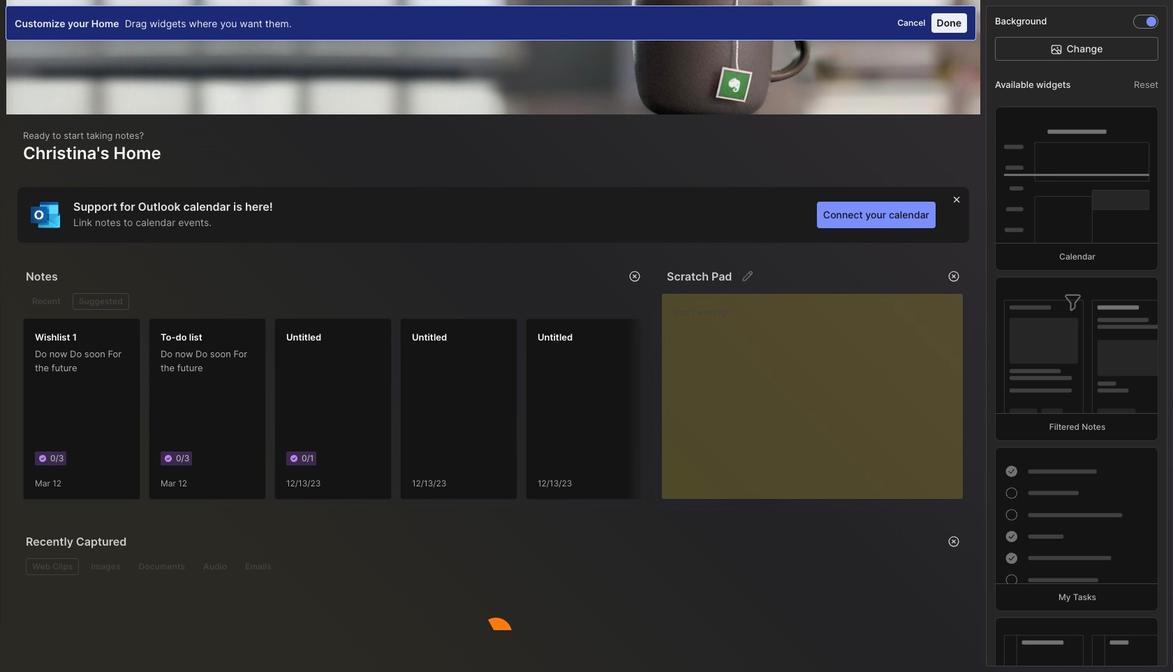 Task type: describe. For each thing, give the bounding box(es) containing it.
background image
[[1147, 17, 1157, 27]]



Task type: vqa. For each thing, say whether or not it's contained in the screenshot.
2nd thumbnail from the left
no



Task type: locate. For each thing, give the bounding box(es) containing it.
edit widget title image
[[742, 270, 756, 284]]



